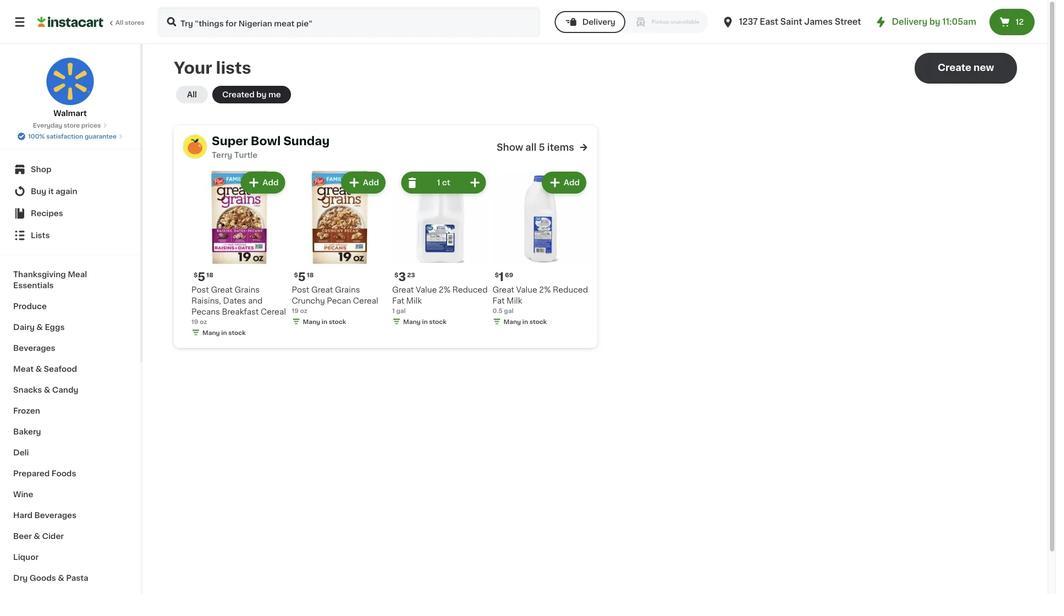 Task type: locate. For each thing, give the bounding box(es) containing it.
3 add from the left
[[564, 179, 580, 187]]

1 horizontal spatial value
[[516, 286, 537, 294]]

0 horizontal spatial oz
[[200, 319, 207, 325]]

1 milk from the left
[[406, 297, 422, 305]]

stock down pecan
[[329, 319, 346, 325]]

1 2% from the left
[[439, 286, 451, 294]]

18 for post great grains crunchy pecan cereal
[[307, 272, 314, 278]]

0 horizontal spatial value
[[416, 286, 437, 294]]

$ 5 18 up crunchy
[[294, 271, 314, 283]]

0 horizontal spatial delivery
[[582, 18, 616, 26]]

1 post from the left
[[191, 286, 209, 294]]

many in stock down post great grains crunchy pecan cereal 19 oz in the left of the page
[[303, 319, 346, 325]]

by inside 'button'
[[256, 91, 267, 98]]

all
[[116, 20, 123, 26], [187, 91, 197, 98]]

in down breakfast
[[221, 330, 227, 336]]

$ 5 18
[[194, 271, 213, 283], [294, 271, 314, 283]]

remove great value 2% reduced fat milk image
[[406, 176, 419, 189]]

& for meat
[[35, 365, 42, 373]]

milk inside great value 2% reduced fat milk 0.5 gal
[[507, 297, 522, 305]]

post inside "post great grains raisins, dates and pecans breakfast cereal 19 oz"
[[191, 286, 209, 294]]

5 up raisins,
[[198, 271, 205, 283]]

1 gal from the left
[[396, 308, 406, 314]]

pecan
[[327, 297, 351, 305]]

essentials
[[13, 282, 54, 289]]

grains inside "post great grains raisins, dates and pecans breakfast cereal 19 oz"
[[235, 286, 260, 294]]

$ left '23'
[[394, 272, 399, 278]]

2 add from the left
[[363, 179, 379, 187]]

stock for 19
[[329, 319, 346, 325]]

1 vertical spatial oz
[[200, 319, 207, 325]]

post inside post great grains crunchy pecan cereal 19 oz
[[292, 286, 309, 294]]

0 horizontal spatial $ 5 18
[[194, 271, 213, 283]]

1 add button from the left
[[242, 173, 284, 193]]

increment quantity of great value 2% reduced fat milk image
[[468, 176, 482, 189]]

cereal inside "post great grains raisins, dates and pecans breakfast cereal 19 oz"
[[261, 308, 286, 316]]

instacart logo image
[[37, 15, 103, 29]]

add button down the turtle
[[242, 173, 284, 193]]

3 great from the left
[[392, 286, 414, 294]]

0 horizontal spatial 2%
[[439, 286, 451, 294]]

many
[[303, 319, 320, 325], [403, 319, 421, 325], [504, 319, 521, 325], [202, 330, 220, 336]]

turtle
[[234, 151, 258, 159]]

$ up crunchy
[[294, 272, 298, 278]]

post for post great grains raisins, dates and pecans breakfast cereal
[[191, 286, 209, 294]]

create new
[[938, 63, 994, 72]]

product group
[[191, 169, 287, 339], [292, 169, 388, 328], [392, 169, 488, 328], [493, 169, 589, 328]]

0 horizontal spatial reduced
[[453, 286, 488, 294]]

1 value from the left
[[416, 286, 437, 294]]

by left 'me'
[[256, 91, 267, 98]]

cereal down and
[[261, 308, 286, 316]]

value inside great value 2% reduced fat milk 1 gal
[[416, 286, 437, 294]]

1 horizontal spatial gal
[[504, 308, 514, 314]]

$ for 1
[[394, 272, 399, 278]]

stock down great value 2% reduced fat milk 0.5 gal
[[530, 319, 547, 325]]

wine
[[13, 491, 33, 498]]

produce link
[[7, 296, 134, 317]]

product group containing 3
[[392, 169, 488, 328]]

fat inside great value 2% reduced fat milk 0.5 gal
[[493, 297, 505, 305]]

created by me button
[[212, 86, 291, 103]]

&
[[36, 324, 43, 331], [35, 365, 42, 373], [44, 386, 50, 394], [34, 533, 40, 540], [58, 574, 64, 582]]

2 $ from the left
[[294, 272, 298, 278]]

meat
[[13, 365, 34, 373]]

2% inside great value 2% reduced fat milk 0.5 gal
[[539, 286, 551, 294]]

18 up raisins,
[[206, 272, 213, 278]]

all down the your at the left of the page
[[187, 91, 197, 98]]

0 horizontal spatial add button
[[242, 173, 284, 193]]

1 horizontal spatial fat
[[493, 297, 505, 305]]

2 horizontal spatial add button
[[543, 173, 585, 193]]

5
[[539, 143, 545, 152], [198, 271, 205, 283], [298, 271, 306, 283]]

0 horizontal spatial milk
[[406, 297, 422, 305]]

1 horizontal spatial reduced
[[553, 286, 588, 294]]

4 product group from the left
[[493, 169, 589, 328]]

5 right all
[[539, 143, 545, 152]]

grains up pecan
[[335, 286, 360, 294]]

reduced
[[453, 286, 488, 294], [553, 286, 588, 294]]

0 vertical spatial 1
[[437, 179, 440, 187]]

19 inside post great grains crunchy pecan cereal 19 oz
[[292, 308, 299, 314]]

1 horizontal spatial all
[[187, 91, 197, 98]]

by left 11:05am
[[930, 18, 941, 26]]

$ 5 18 for post great grains raisins, dates and pecans breakfast cereal
[[194, 271, 213, 283]]

in for 1
[[422, 319, 428, 325]]

oz down pecans
[[200, 319, 207, 325]]

0 horizontal spatial 1
[[392, 308, 395, 314]]

raisins,
[[191, 297, 221, 305]]

grains up and
[[235, 286, 260, 294]]

0 vertical spatial oz
[[300, 308, 307, 314]]

19 down pecans
[[191, 319, 198, 325]]

add down items
[[564, 179, 580, 187]]

1 inside great value 2% reduced fat milk 1 gal
[[392, 308, 395, 314]]

1 fat from the left
[[392, 297, 404, 305]]

1 horizontal spatial milk
[[507, 297, 522, 305]]

0 vertical spatial all
[[116, 20, 123, 26]]

$ left the 69
[[495, 272, 499, 278]]

Search field
[[158, 8, 540, 36]]

liquor link
[[7, 547, 134, 568]]

many for 19
[[303, 319, 320, 325]]

post great grains raisins, dates and pecans breakfast cereal 19 oz
[[191, 286, 286, 325]]

$ for pecans
[[194, 272, 198, 278]]

2 product group from the left
[[292, 169, 388, 328]]

great down the $ 1 69
[[493, 286, 514, 294]]

2% for 1
[[539, 286, 551, 294]]

milk down the $ 1 69
[[507, 297, 522, 305]]

fat for 3
[[392, 297, 404, 305]]

1 horizontal spatial $ 5 18
[[294, 271, 314, 283]]

value
[[416, 286, 437, 294], [516, 286, 537, 294]]

1 vertical spatial 19
[[191, 319, 198, 325]]

0 horizontal spatial 5
[[198, 271, 205, 283]]

in for 0.5
[[523, 319, 528, 325]]

1 $ from the left
[[194, 272, 198, 278]]

2 add button from the left
[[342, 173, 385, 193]]

stock for 1
[[429, 319, 447, 325]]

1 vertical spatial all
[[187, 91, 197, 98]]

2 2% from the left
[[539, 286, 551, 294]]

post for post great grains crunchy pecan cereal
[[292, 286, 309, 294]]

gal inside great value 2% reduced fat milk 1 gal
[[396, 308, 406, 314]]

1 great from the left
[[211, 286, 233, 294]]

& for beer
[[34, 533, 40, 540]]

many in stock for 1
[[403, 319, 447, 325]]

delivery for delivery by 11:05am
[[892, 18, 928, 26]]

0 horizontal spatial fat
[[392, 297, 404, 305]]

1 horizontal spatial 19
[[292, 308, 299, 314]]

1 horizontal spatial add button
[[342, 173, 385, 193]]

beverages down dairy & eggs
[[13, 344, 55, 352]]

19 down crunchy
[[292, 308, 299, 314]]

beverages up cider
[[34, 512, 77, 519]]

0 vertical spatial by
[[930, 18, 941, 26]]

great inside great value 2% reduced fat milk 1 gal
[[392, 286, 414, 294]]

all for all
[[187, 91, 197, 98]]

buy it again link
[[7, 180, 134, 202]]

buy it again
[[31, 188, 77, 195]]

stock for 0.5
[[530, 319, 547, 325]]

3 $ from the left
[[394, 272, 399, 278]]

in down great value 2% reduced fat milk 1 gal
[[422, 319, 428, 325]]

$ for 0.5
[[495, 272, 499, 278]]

dairy & eggs
[[13, 324, 65, 331]]

reduced inside great value 2% reduced fat milk 0.5 gal
[[553, 286, 588, 294]]

add for great value 2% reduced fat milk
[[564, 179, 580, 187]]

many in stock for pecans
[[202, 330, 246, 336]]

gal right 0.5
[[504, 308, 514, 314]]

1 left ct
[[437, 179, 440, 187]]

add
[[263, 179, 279, 187], [363, 179, 379, 187], [564, 179, 580, 187]]

0 horizontal spatial all
[[116, 20, 123, 26]]

great up dates
[[211, 286, 233, 294]]

2% inside great value 2% reduced fat milk 1 gal
[[439, 286, 451, 294]]

1 vertical spatial 1
[[499, 271, 504, 283]]

2 vertical spatial 1
[[392, 308, 395, 314]]

delivery
[[892, 18, 928, 26], [582, 18, 616, 26]]

add left remove great value 2% reduced fat milk icon
[[363, 179, 379, 187]]

many down pecans
[[202, 330, 220, 336]]

gal
[[396, 308, 406, 314], [504, 308, 514, 314]]

stock down breakfast
[[228, 330, 246, 336]]

1 vertical spatial by
[[256, 91, 267, 98]]

12
[[1016, 18, 1024, 26]]

5 up crunchy
[[298, 271, 306, 283]]

100% satisfaction guarantee button
[[17, 130, 123, 141]]

meat & seafood
[[13, 365, 77, 373]]

1 horizontal spatial add
[[363, 179, 379, 187]]

thanksgiving meal essentials link
[[7, 264, 134, 296]]

0 horizontal spatial 19
[[191, 319, 198, 325]]

2 great from the left
[[311, 286, 333, 294]]

many in stock
[[303, 319, 346, 325], [403, 319, 447, 325], [504, 319, 547, 325], [202, 330, 246, 336]]

all left stores
[[116, 20, 123, 26]]

& left eggs
[[36, 324, 43, 331]]

cereal inside post great grains crunchy pecan cereal 19 oz
[[353, 297, 378, 305]]

2 milk from the left
[[507, 297, 522, 305]]

gal down 3
[[396, 308, 406, 314]]

gal inside great value 2% reduced fat milk 0.5 gal
[[504, 308, 514, 314]]

delivery inside button
[[582, 18, 616, 26]]

100% satisfaction guarantee
[[28, 133, 117, 139]]

1 horizontal spatial by
[[930, 18, 941, 26]]

2 $ 5 18 from the left
[[294, 271, 314, 283]]

3 add button from the left
[[543, 173, 585, 193]]

reduced inside great value 2% reduced fat milk 1 gal
[[453, 286, 488, 294]]

0 horizontal spatial add
[[263, 179, 279, 187]]

& for snacks
[[44, 386, 50, 394]]

show
[[497, 143, 523, 152]]

1 left the 69
[[499, 271, 504, 283]]

by
[[930, 18, 941, 26], [256, 91, 267, 98]]

1 horizontal spatial post
[[292, 286, 309, 294]]

post great grains crunchy pecan cereal 19 oz
[[292, 286, 378, 314]]

0.5
[[493, 308, 503, 314]]

1 add from the left
[[263, 179, 279, 187]]

frozen
[[13, 407, 40, 415]]

add down super bowl sunday terry turtle
[[263, 179, 279, 187]]

1 horizontal spatial grains
[[335, 286, 360, 294]]

milk down $ 3 23
[[406, 297, 422, 305]]

0 horizontal spatial grains
[[235, 286, 260, 294]]

$ inside $ 3 23
[[394, 272, 399, 278]]

your lists
[[174, 60, 251, 76]]

1 horizontal spatial oz
[[300, 308, 307, 314]]

stock down great value 2% reduced fat milk 1 gal
[[429, 319, 447, 325]]

hard beverages
[[13, 512, 77, 519]]

add button
[[242, 173, 284, 193], [342, 173, 385, 193], [543, 173, 585, 193]]

2 grains from the left
[[335, 286, 360, 294]]

2 gal from the left
[[504, 308, 514, 314]]

1 down $ 3 23
[[392, 308, 395, 314]]

great
[[211, 286, 233, 294], [311, 286, 333, 294], [392, 286, 414, 294], [493, 286, 514, 294]]

many down great value 2% reduced fat milk 0.5 gal
[[504, 319, 521, 325]]

created
[[222, 91, 255, 98]]

1 horizontal spatial 2%
[[539, 286, 551, 294]]

0 horizontal spatial cereal
[[261, 308, 286, 316]]

post up crunchy
[[292, 286, 309, 294]]

deli
[[13, 449, 29, 457]]

0 vertical spatial cereal
[[353, 297, 378, 305]]

2 reduced from the left
[[553, 286, 588, 294]]

in down post great grains crunchy pecan cereal 19 oz in the left of the page
[[322, 319, 327, 325]]

recipes
[[31, 210, 63, 217]]

5 for post great grains crunchy pecan cereal
[[298, 271, 306, 283]]

fat up 0.5
[[493, 297, 505, 305]]

1
[[437, 179, 440, 187], [499, 271, 504, 283], [392, 308, 395, 314]]

show all 5 items
[[497, 143, 574, 152]]

add button down items
[[543, 173, 585, 193]]

fat for 1
[[493, 297, 505, 305]]

great down 3
[[392, 286, 414, 294]]

& left pasta
[[58, 574, 64, 582]]

oz inside post great grains crunchy pecan cereal 19 oz
[[300, 308, 307, 314]]

cereal right pecan
[[353, 297, 378, 305]]

2 horizontal spatial add
[[564, 179, 580, 187]]

3
[[399, 271, 406, 283]]

post up raisins,
[[191, 286, 209, 294]]

& left candy
[[44, 386, 50, 394]]

many down crunchy
[[303, 319, 320, 325]]

0 horizontal spatial by
[[256, 91, 267, 98]]

delivery for delivery
[[582, 18, 616, 26]]

many for 1
[[403, 319, 421, 325]]

None search field
[[157, 7, 541, 37]]

dry goods & pasta
[[13, 574, 88, 582]]

james
[[805, 18, 833, 26]]

2 fat from the left
[[493, 297, 505, 305]]

bakery link
[[7, 421, 134, 442]]

many in stock for 0.5
[[504, 319, 547, 325]]

2 horizontal spatial 5
[[539, 143, 545, 152]]

many down great value 2% reduced fat milk 1 gal
[[403, 319, 421, 325]]

liquor
[[13, 553, 39, 561]]

great up crunchy
[[311, 286, 333, 294]]

oz
[[300, 308, 307, 314], [200, 319, 207, 325]]

1 horizontal spatial 18
[[307, 272, 314, 278]]

1 $ 5 18 from the left
[[194, 271, 213, 283]]

lists link
[[7, 224, 134, 246]]

18
[[206, 272, 213, 278], [307, 272, 314, 278]]

value inside great value 2% reduced fat milk 0.5 gal
[[516, 286, 537, 294]]

many in stock down great value 2% reduced fat milk 1 gal
[[403, 319, 447, 325]]

$ up raisins,
[[194, 272, 198, 278]]

grains inside post great grains crunchy pecan cereal 19 oz
[[335, 286, 360, 294]]

street
[[835, 18, 861, 26]]

great value 2% reduced fat milk 1 gal
[[392, 286, 488, 314]]

0 horizontal spatial post
[[191, 286, 209, 294]]

many in stock down breakfast
[[202, 330, 246, 336]]

everyday store prices
[[33, 122, 101, 128]]

satisfaction
[[46, 133, 83, 139]]

100%
[[28, 133, 45, 139]]

items
[[547, 143, 574, 152]]

1 horizontal spatial 5
[[298, 271, 306, 283]]

and
[[248, 297, 263, 305]]

thanksgiving meal essentials
[[13, 271, 87, 289]]

2 post from the left
[[292, 286, 309, 294]]

3 product group from the left
[[392, 169, 488, 328]]

18 up crunchy
[[307, 272, 314, 278]]

grains for dates
[[235, 286, 260, 294]]

0 vertical spatial 19
[[292, 308, 299, 314]]

breakfast
[[222, 308, 259, 316]]

1 horizontal spatial cereal
[[353, 297, 378, 305]]

ct
[[442, 179, 450, 187]]

oz down crunchy
[[300, 308, 307, 314]]

in down great value 2% reduced fat milk 0.5 gal
[[523, 319, 528, 325]]

$ 5 18 up raisins,
[[194, 271, 213, 283]]

& for dairy
[[36, 324, 43, 331]]

milk inside great value 2% reduced fat milk 1 gal
[[406, 297, 422, 305]]

1 grains from the left
[[235, 286, 260, 294]]

1 vertical spatial cereal
[[261, 308, 286, 316]]

2 value from the left
[[516, 286, 537, 294]]

0 horizontal spatial gal
[[396, 308, 406, 314]]

add button left remove great value 2% reduced fat milk icon
[[342, 173, 385, 193]]

19 inside "post great grains raisins, dates and pecans breakfast cereal 19 oz"
[[191, 319, 198, 325]]

1 18 from the left
[[206, 272, 213, 278]]

prices
[[81, 122, 101, 128]]

& right meat
[[35, 365, 42, 373]]

sunday
[[283, 135, 330, 147]]

1 horizontal spatial delivery
[[892, 18, 928, 26]]

1 reduced from the left
[[453, 286, 488, 294]]

$ inside the $ 1 69
[[495, 272, 499, 278]]

fat down 3
[[392, 297, 404, 305]]

2 18 from the left
[[307, 272, 314, 278]]

fat inside great value 2% reduced fat milk 1 gal
[[392, 297, 404, 305]]

many in stock down great value 2% reduced fat milk 0.5 gal
[[504, 319, 547, 325]]

4 great from the left
[[493, 286, 514, 294]]

hard beverages link
[[7, 505, 134, 526]]

2%
[[439, 286, 451, 294], [539, 286, 551, 294]]

& right beer
[[34, 533, 40, 540]]

beverages link
[[7, 338, 134, 359]]

19
[[292, 308, 299, 314], [191, 319, 198, 325]]

0 horizontal spatial 18
[[206, 272, 213, 278]]

4 $ from the left
[[495, 272, 499, 278]]

all inside button
[[187, 91, 197, 98]]



Task type: vqa. For each thing, say whether or not it's contained in the screenshot.
50
no



Task type: describe. For each thing, give the bounding box(es) containing it.
12 button
[[990, 9, 1035, 35]]

product group containing 1
[[493, 169, 589, 328]]

super
[[212, 135, 248, 147]]

produce
[[13, 303, 47, 310]]

many for 0.5
[[504, 319, 521, 325]]

gal for 1
[[504, 308, 514, 314]]

all stores link
[[37, 7, 145, 37]]

1237
[[739, 18, 758, 26]]

snacks
[[13, 386, 42, 394]]

thanksgiving
[[13, 271, 66, 278]]

all button
[[176, 86, 208, 103]]

foods
[[52, 470, 76, 478]]

bakery
[[13, 428, 41, 436]]

2 horizontal spatial 1
[[499, 271, 504, 283]]

value for 3
[[416, 286, 437, 294]]

lists
[[216, 60, 251, 76]]

all
[[526, 143, 537, 152]]

meal
[[68, 271, 87, 278]]

stock for pecans
[[228, 330, 246, 336]]

beer & cider
[[13, 533, 64, 540]]

all for all stores
[[116, 20, 123, 26]]

shop link
[[7, 158, 134, 180]]

everyday store prices link
[[33, 121, 107, 130]]

18 for post great grains raisins, dates and pecans breakfast cereal
[[206, 272, 213, 278]]

great inside post great grains crunchy pecan cereal 19 oz
[[311, 286, 333, 294]]

delivery by 11:05am link
[[875, 15, 977, 29]]

in for 19
[[322, 319, 327, 325]]

1237 east saint james street button
[[722, 7, 861, 37]]

dry goods & pasta link
[[7, 568, 134, 589]]

2% for 3
[[439, 286, 451, 294]]

store
[[64, 122, 80, 128]]

milk for 3
[[406, 297, 422, 305]]

5 for post great grains raisins, dates and pecans breakfast cereal
[[198, 271, 205, 283]]

0 vertical spatial beverages
[[13, 344, 55, 352]]

recipes link
[[7, 202, 134, 224]]

delivery by 11:05am
[[892, 18, 977, 26]]

saint
[[781, 18, 802, 26]]

shop
[[31, 166, 51, 173]]

add button for post great grains crunchy pecan cereal
[[342, 173, 385, 193]]

walmart logo image
[[46, 57, 94, 106]]

deli link
[[7, 442, 134, 463]]

add for post great grains crunchy pecan cereal
[[363, 179, 379, 187]]

reduced for 1
[[553, 286, 588, 294]]

$ 3 23
[[394, 271, 415, 283]]

many in stock for 19
[[303, 319, 346, 325]]

23
[[407, 272, 415, 278]]

it
[[48, 188, 54, 195]]

prepared foods link
[[7, 463, 134, 484]]

$ 5 18 for post great grains crunchy pecan cereal
[[294, 271, 314, 283]]

add button for great value 2% reduced fat milk
[[543, 173, 585, 193]]

beer & cider link
[[7, 526, 134, 547]]

great inside great value 2% reduced fat milk 0.5 gal
[[493, 286, 514, 294]]

your
[[174, 60, 212, 76]]

by for created
[[256, 91, 267, 98]]

grains for pecan
[[335, 286, 360, 294]]

pecans
[[191, 308, 220, 316]]

super bowl sunday terry turtle
[[212, 135, 330, 159]]

milk for 1
[[507, 297, 522, 305]]

service type group
[[555, 11, 708, 33]]

add button for post great grains raisins, dates and pecans breakfast cereal
[[242, 173, 284, 193]]

east
[[760, 18, 779, 26]]

create
[[938, 63, 972, 72]]

meat & seafood link
[[7, 359, 134, 380]]

candy
[[52, 386, 78, 394]]

by for delivery
[[930, 18, 941, 26]]

all stores
[[116, 20, 145, 26]]

1 vertical spatial beverages
[[34, 512, 77, 519]]

lists
[[31, 232, 50, 239]]

stores
[[125, 20, 145, 26]]

eggs
[[45, 324, 65, 331]]

cider
[[42, 533, 64, 540]]

dry
[[13, 574, 28, 582]]

wine link
[[7, 484, 134, 505]]

guarantee
[[85, 133, 117, 139]]

created by me
[[222, 91, 281, 98]]

crunchy
[[292, 297, 325, 305]]

bowl
[[251, 135, 281, 147]]

in for pecans
[[221, 330, 227, 336]]

oz inside "post great grains raisins, dates and pecans breakfast cereal 19 oz"
[[200, 319, 207, 325]]

1237 east saint james street
[[739, 18, 861, 26]]

$ 1 69
[[495, 271, 513, 283]]

great value 2% reduced fat milk 0.5 gal
[[493, 286, 588, 314]]

snacks & candy link
[[7, 380, 134, 401]]

walmart
[[53, 109, 87, 117]]

pasta
[[66, 574, 88, 582]]

frozen link
[[7, 401, 134, 421]]

again
[[56, 188, 77, 195]]

new
[[974, 63, 994, 72]]

beer
[[13, 533, 32, 540]]

$ for 19
[[294, 272, 298, 278]]

dairy & eggs link
[[7, 317, 134, 338]]

reduced for 3
[[453, 286, 488, 294]]

1 product group from the left
[[191, 169, 287, 339]]

value for 1
[[516, 286, 537, 294]]

great inside "post great grains raisins, dates and pecans breakfast cereal 19 oz"
[[211, 286, 233, 294]]

many for pecans
[[202, 330, 220, 336]]

11:05am
[[943, 18, 977, 26]]

dates
[[223, 297, 246, 305]]

hard
[[13, 512, 33, 519]]

buy
[[31, 188, 46, 195]]

snacks & candy
[[13, 386, 78, 394]]

69
[[505, 272, 513, 278]]

add for post great grains raisins, dates and pecans breakfast cereal
[[263, 179, 279, 187]]

prepared
[[13, 470, 50, 478]]

create new button
[[915, 53, 1017, 84]]

gal for 3
[[396, 308, 406, 314]]

1 horizontal spatial 1
[[437, 179, 440, 187]]

dairy
[[13, 324, 35, 331]]



